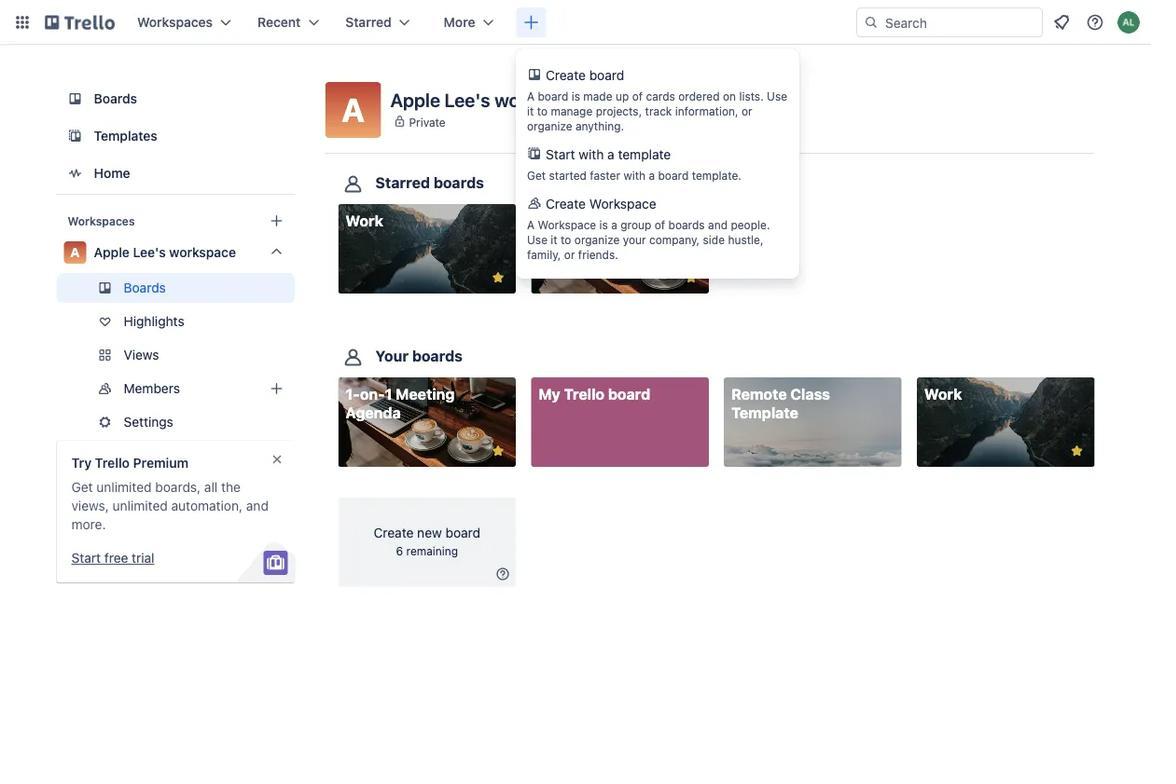 Task type: locate. For each thing, give the bounding box(es) containing it.
1 horizontal spatial use
[[767, 90, 787, 103]]

boards link
[[56, 82, 295, 116], [56, 273, 295, 303]]

0 vertical spatial agenda
[[539, 231, 594, 249]]

template
[[732, 405, 799, 422]]

your
[[623, 233, 646, 246]]

apple lee's workspace
[[390, 89, 588, 111], [94, 245, 236, 260]]

home image
[[64, 162, 86, 185]]

or right family,
[[564, 248, 575, 261]]

1 vertical spatial start
[[71, 551, 101, 566]]

and
[[708, 218, 728, 231], [246, 499, 269, 514]]

add image
[[265, 378, 288, 400]]

remote class template link
[[724, 378, 902, 468]]

0 horizontal spatial is
[[572, 90, 580, 103]]

1 horizontal spatial apple lee's workspace
[[390, 89, 588, 111]]

1 vertical spatial 1-
[[346, 386, 360, 404]]

0 vertical spatial work
[[346, 212, 383, 230]]

apple
[[390, 89, 440, 111], [94, 245, 130, 260]]

is up friends.
[[600, 218, 608, 231]]

a up faster
[[607, 147, 615, 162]]

use right the lists.
[[767, 90, 787, 103]]

0 horizontal spatial 1
[[385, 386, 392, 404]]

group
[[621, 218, 652, 231]]

1 horizontal spatial work
[[924, 386, 962, 404]]

trello inside try trello premium get unlimited boards, all the views, unlimited automation, and more.
[[95, 456, 130, 471]]

a down template
[[649, 169, 655, 182]]

new
[[417, 525, 442, 541]]

use up family,
[[527, 233, 548, 246]]

apple down home
[[94, 245, 130, 260]]

0 vertical spatial to
[[537, 104, 548, 118]]

1 vertical spatial use
[[527, 233, 548, 246]]

0 horizontal spatial on-
[[360, 386, 385, 404]]

0 horizontal spatial organize
[[527, 119, 572, 132]]

it inside create board a board is made up of cards ordered on lists. use it to manage projects, track information, or organize anything.
[[527, 104, 534, 118]]

lee's
[[445, 89, 490, 111], [133, 245, 166, 260]]

1 horizontal spatial agenda
[[539, 231, 594, 249]]

0 horizontal spatial use
[[527, 233, 548, 246]]

0 vertical spatial on-
[[553, 212, 578, 230]]

0 vertical spatial is
[[572, 90, 580, 103]]

home
[[94, 166, 130, 181]]

1 horizontal spatial trello
[[564, 386, 605, 404]]

starred
[[345, 14, 392, 30], [376, 174, 430, 192]]

a up family,
[[527, 218, 535, 231]]

1 vertical spatial to
[[561, 233, 571, 246]]

a inside create workspace a workspace is a group of boards and people. use it to organize your company, side hustle, family, or friends.
[[611, 218, 617, 231]]

workspace up family,
[[538, 218, 596, 231]]

lee's up private
[[445, 89, 490, 111]]

start
[[546, 147, 575, 162], [71, 551, 101, 566]]

to
[[537, 104, 548, 118], [561, 233, 571, 246]]

a down home icon
[[70, 245, 80, 260]]

0 vertical spatial it
[[527, 104, 534, 118]]

1-
[[539, 212, 553, 230], [346, 386, 360, 404]]

highlights link
[[56, 307, 295, 337]]

a left private
[[342, 90, 365, 129]]

meeting
[[589, 212, 648, 230], [396, 386, 455, 404]]

1 vertical spatial trello
[[95, 456, 130, 471]]

click to unstar this board. it will be removed from your starred list. image
[[490, 270, 507, 286], [683, 270, 700, 286], [490, 443, 507, 460], [1069, 443, 1085, 460]]

primary element
[[0, 0, 1151, 45]]

1-on-1 meeting agenda for right 1-on-1 meeting agenda 'link'
[[539, 212, 648, 249]]

1- for right 1-on-1 meeting agenda 'link'
[[539, 212, 553, 230]]

1 horizontal spatial 1-
[[539, 212, 553, 230]]

work link
[[338, 204, 516, 294], [917, 378, 1095, 468]]

start inside "start with a template get started faster with a board template."
[[546, 147, 575, 162]]

0 horizontal spatial agenda
[[346, 405, 401, 422]]

board down template
[[658, 169, 689, 182]]

a button
[[325, 82, 381, 138]]

your boards
[[376, 348, 463, 365]]

starred inside 'popup button'
[[345, 14, 392, 30]]

or down the lists.
[[742, 104, 753, 118]]

a
[[527, 90, 535, 103], [342, 90, 365, 129], [527, 218, 535, 231], [70, 245, 80, 260]]

boards up company, at the top of the page
[[668, 218, 705, 231]]

0 vertical spatial 1-on-1 meeting agenda
[[539, 212, 648, 249]]

1 vertical spatial meeting
[[396, 386, 455, 404]]

starred right 'recent' dropdown button
[[345, 14, 392, 30]]

1 vertical spatial workspaces
[[68, 215, 135, 228]]

boards
[[94, 91, 137, 106], [124, 280, 166, 296]]

starred down private
[[376, 174, 430, 192]]

1 vertical spatial work
[[924, 386, 962, 404]]

1 vertical spatial workspace
[[538, 218, 596, 231]]

is inside create board a board is made up of cards ordered on lists. use it to manage projects, track information, or organize anything.
[[572, 90, 580, 103]]

trello inside my trello board link
[[564, 386, 605, 404]]

of up company, at the top of the page
[[655, 218, 665, 231]]

1 horizontal spatial on-
[[553, 212, 578, 230]]

workspace up group
[[589, 196, 656, 212]]

organize up friends.
[[575, 233, 620, 246]]

on
[[723, 90, 736, 103]]

0 vertical spatial 1-on-1 meeting agenda link
[[531, 204, 709, 294]]

side
[[703, 233, 725, 246]]

0 vertical spatial work link
[[338, 204, 516, 294]]

on- down your at the left of the page
[[360, 386, 385, 404]]

0 vertical spatial organize
[[527, 119, 572, 132]]

create down started
[[546, 196, 586, 212]]

workspaces inside dropdown button
[[137, 14, 213, 30]]

boards link up templates link
[[56, 82, 295, 116]]

workspace
[[495, 89, 588, 111], [169, 245, 236, 260]]

get
[[527, 169, 546, 182], [71, 480, 93, 495]]

organize inside create workspace a workspace is a group of boards and people. use it to organize your company, side hustle, family, or friends.
[[575, 233, 620, 246]]

1 vertical spatial get
[[71, 480, 93, 495]]

agenda
[[539, 231, 594, 249], [346, 405, 401, 422]]

trello right my
[[564, 386, 605, 404]]

1 vertical spatial with
[[624, 169, 646, 182]]

1 horizontal spatial 1-on-1 meeting agenda
[[539, 212, 648, 249]]

0 horizontal spatial work link
[[338, 204, 516, 294]]

1 vertical spatial 1-on-1 meeting agenda
[[346, 386, 455, 422]]

sm image
[[494, 565, 512, 584]]

1 horizontal spatial meeting
[[589, 212, 648, 230]]

it left the manage
[[527, 104, 534, 118]]

of inside create workspace a workspace is a group of boards and people. use it to organize your company, side hustle, family, or friends.
[[655, 218, 665, 231]]

a left group
[[611, 218, 617, 231]]

boards link up highlights link
[[56, 273, 295, 303]]

apple lee's workspace up "highlights"
[[94, 245, 236, 260]]

1 horizontal spatial is
[[600, 218, 608, 231]]

0 vertical spatial lee's
[[445, 89, 490, 111]]

1 vertical spatial work link
[[917, 378, 1095, 468]]

1 horizontal spatial of
[[655, 218, 665, 231]]

and up side
[[708, 218, 728, 231]]

remote class template
[[732, 386, 830, 422]]

unlimited up views,
[[96, 480, 152, 495]]

0 horizontal spatial of
[[632, 90, 643, 103]]

1 horizontal spatial 1-on-1 meeting agenda link
[[531, 204, 709, 294]]

agenda for right 1-on-1 meeting agenda 'link'
[[539, 231, 594, 249]]

start inside button
[[71, 551, 101, 566]]

1 up friends.
[[578, 212, 585, 230]]

1- up family,
[[539, 212, 553, 230]]

is inside create workspace a workspace is a group of boards and people. use it to organize your company, side hustle, family, or friends.
[[600, 218, 608, 231]]

apple up private
[[390, 89, 440, 111]]

or inside create workspace a workspace is a group of boards and people. use it to organize your company, side hustle, family, or friends.
[[564, 248, 575, 261]]

get up views,
[[71, 480, 93, 495]]

starred for starred boards
[[376, 174, 430, 192]]

1 for 1-on-1 meeting agenda 'link' to the bottom
[[385, 386, 392, 404]]

0 horizontal spatial or
[[564, 248, 575, 261]]

1 vertical spatial boards link
[[56, 273, 295, 303]]

board right new
[[446, 525, 481, 541]]

of inside create board a board is made up of cards ordered on lists. use it to manage projects, track information, or organize anything.
[[632, 90, 643, 103]]

create up 6 at the left bottom of page
[[374, 525, 414, 541]]

1 horizontal spatial with
[[624, 169, 646, 182]]

2 boards link from the top
[[56, 273, 295, 303]]

0 vertical spatial trello
[[564, 386, 605, 404]]

on- up family,
[[553, 212, 578, 230]]

is up the manage
[[572, 90, 580, 103]]

or
[[742, 104, 753, 118], [564, 248, 575, 261]]

workspace up anything.
[[495, 89, 588, 111]]

it up family,
[[551, 233, 558, 246]]

home link
[[56, 157, 295, 190]]

1 vertical spatial lee's
[[133, 245, 166, 260]]

on-
[[553, 212, 578, 230], [360, 386, 385, 404]]

my trello board
[[539, 386, 651, 404]]

0 horizontal spatial meeting
[[396, 386, 455, 404]]

free
[[104, 551, 128, 566]]

organize
[[527, 119, 572, 132], [575, 233, 620, 246]]

1 horizontal spatial and
[[708, 218, 728, 231]]

meeting for 1-on-1 meeting agenda 'link' to the bottom
[[396, 386, 455, 404]]

1 horizontal spatial 1
[[578, 212, 585, 230]]

boards right your at the left of the page
[[412, 348, 463, 365]]

1 vertical spatial starred
[[376, 174, 430, 192]]

work
[[346, 212, 383, 230], [924, 386, 962, 404]]

use inside create board a board is made up of cards ordered on lists. use it to manage projects, track information, or organize anything.
[[767, 90, 787, 103]]

1 vertical spatial 1-on-1 meeting agenda link
[[338, 378, 516, 468]]

is
[[572, 90, 580, 103], [600, 218, 608, 231]]

with down template
[[624, 169, 646, 182]]

0 vertical spatial start
[[546, 147, 575, 162]]

1 horizontal spatial start
[[546, 147, 575, 162]]

1 horizontal spatial workspaces
[[137, 14, 213, 30]]

0 horizontal spatial start
[[71, 551, 101, 566]]

0 horizontal spatial to
[[537, 104, 548, 118]]

boards down private
[[434, 174, 484, 192]]

0 horizontal spatial apple lee's workspace
[[94, 245, 236, 260]]

start up started
[[546, 147, 575, 162]]

1-on-1 meeting agenda
[[539, 212, 648, 249], [346, 386, 455, 422]]

0 horizontal spatial and
[[246, 499, 269, 514]]

my
[[539, 386, 560, 404]]

1
[[578, 212, 585, 230], [385, 386, 392, 404]]

boards up the templates
[[94, 91, 137, 106]]

premium
[[133, 456, 189, 471]]

1 horizontal spatial workspace
[[495, 89, 588, 111]]

1 vertical spatial organize
[[575, 233, 620, 246]]

start left free
[[71, 551, 101, 566]]

to left the manage
[[537, 104, 548, 118]]

a inside button
[[342, 90, 365, 129]]

0 vertical spatial meeting
[[589, 212, 648, 230]]

1 vertical spatial workspace
[[169, 245, 236, 260]]

company,
[[649, 233, 700, 246]]

0 horizontal spatial work
[[346, 212, 383, 230]]

board
[[589, 68, 624, 83], [538, 90, 568, 103], [658, 169, 689, 182], [608, 386, 651, 404], [446, 525, 481, 541]]

0 horizontal spatial it
[[527, 104, 534, 118]]

more.
[[71, 517, 106, 533]]

boards up "highlights"
[[124, 280, 166, 296]]

more button
[[433, 7, 505, 37]]

of
[[632, 90, 643, 103], [655, 218, 665, 231]]

of for workspace
[[655, 218, 665, 231]]

1 horizontal spatial or
[[742, 104, 753, 118]]

0 vertical spatial boards
[[434, 174, 484, 192]]

create for 6 remaining
[[374, 525, 414, 541]]

1 vertical spatial or
[[564, 248, 575, 261]]

workspace
[[589, 196, 656, 212], [538, 218, 596, 231]]

0 vertical spatial create
[[546, 68, 586, 83]]

0 vertical spatial boards link
[[56, 82, 295, 116]]

create
[[546, 68, 586, 83], [546, 196, 586, 212], [374, 525, 414, 541]]

to up family,
[[561, 233, 571, 246]]

1- right add icon
[[346, 386, 360, 404]]

of right up
[[632, 90, 643, 103]]

boards
[[434, 174, 484, 192], [668, 218, 705, 231], [412, 348, 463, 365]]

trello
[[564, 386, 605, 404], [95, 456, 130, 471]]

1 vertical spatial boards
[[124, 280, 166, 296]]

trial
[[132, 551, 154, 566]]

0 vertical spatial starred
[[345, 14, 392, 30]]

and right automation,
[[246, 499, 269, 514]]

meeting for right 1-on-1 meeting agenda 'link'
[[589, 212, 648, 230]]

unlimited down boards,
[[112, 499, 168, 514]]

use
[[767, 90, 787, 103], [527, 233, 548, 246]]

with
[[579, 147, 604, 162], [624, 169, 646, 182]]

a left made
[[527, 90, 535, 103]]

meeting up your
[[589, 212, 648, 230]]

0 horizontal spatial workspace
[[169, 245, 236, 260]]

organize down the manage
[[527, 119, 572, 132]]

1 horizontal spatial lee's
[[445, 89, 490, 111]]

create new board 6 remaining
[[374, 525, 481, 558]]

1 vertical spatial agenda
[[346, 405, 401, 422]]

1 horizontal spatial organize
[[575, 233, 620, 246]]

is for workspace
[[600, 218, 608, 231]]

the
[[221, 480, 241, 495]]

create inside create workspace a workspace is a group of boards and people. use it to organize your company, side hustle, family, or friends.
[[546, 196, 586, 212]]

meeting down your boards
[[396, 386, 455, 404]]

with up faster
[[579, 147, 604, 162]]

friends.
[[578, 248, 618, 261]]

0 vertical spatial or
[[742, 104, 753, 118]]

a
[[607, 147, 615, 162], [649, 169, 655, 182], [611, 218, 617, 231]]

1 vertical spatial 1
[[385, 386, 392, 404]]

workspaces button
[[126, 7, 243, 37]]

apple lee's workspace up private
[[390, 89, 588, 111]]

1 horizontal spatial get
[[527, 169, 546, 182]]

1 vertical spatial apple
[[94, 245, 130, 260]]

0 horizontal spatial 1-
[[346, 386, 360, 404]]

it
[[527, 104, 534, 118], [551, 233, 558, 246]]

2 vertical spatial a
[[611, 218, 617, 231]]

a inside create workspace a workspace is a group of boards and people. use it to organize your company, side hustle, family, or friends.
[[527, 218, 535, 231]]

start for free
[[71, 551, 101, 566]]

lee's up "highlights"
[[133, 245, 166, 260]]

0 horizontal spatial with
[[579, 147, 604, 162]]

create inside create board a board is made up of cards ordered on lists. use it to manage projects, track information, or organize anything.
[[546, 68, 586, 83]]

create up the manage
[[546, 68, 586, 83]]

workspace up highlights link
[[169, 245, 236, 260]]

1 vertical spatial create
[[546, 196, 586, 212]]

create for create workspace
[[546, 196, 586, 212]]

1 vertical spatial boards
[[668, 218, 705, 231]]

agenda down started
[[539, 231, 594, 249]]

0 horizontal spatial lee's
[[133, 245, 166, 260]]

1 vertical spatial is
[[600, 218, 608, 231]]

create inside create new board 6 remaining
[[374, 525, 414, 541]]

workspaces
[[137, 14, 213, 30], [68, 215, 135, 228]]

unlimited
[[96, 480, 152, 495], [112, 499, 168, 514]]

1 vertical spatial of
[[655, 218, 665, 231]]

remote
[[732, 386, 787, 404]]

1 vertical spatial a
[[649, 169, 655, 182]]

up
[[616, 90, 629, 103]]

1 down your at the left of the page
[[385, 386, 392, 404]]

get left started
[[527, 169, 546, 182]]

is for board
[[572, 90, 580, 103]]

trello right try
[[95, 456, 130, 471]]

apple lee (applelee29) image
[[1118, 11, 1140, 34]]

0 vertical spatial unlimited
[[96, 480, 152, 495]]

recent button
[[246, 7, 331, 37]]

1 horizontal spatial to
[[561, 233, 571, 246]]

agenda down your at the left of the page
[[346, 405, 401, 422]]

use inside create workspace a workspace is a group of boards and people. use it to organize your company, side hustle, family, or friends.
[[527, 233, 548, 246]]



Task type: vqa. For each thing, say whether or not it's contained in the screenshot.
the Caity (caity) Icon
no



Task type: describe. For each thing, give the bounding box(es) containing it.
all
[[204, 480, 218, 495]]

settings link
[[56, 408, 295, 438]]

and inside try trello premium get unlimited boards, all the views, unlimited automation, and more.
[[246, 499, 269, 514]]

automation,
[[171, 499, 243, 514]]

trello for my
[[564, 386, 605, 404]]

boards for my trello board
[[412, 348, 463, 365]]

ordered
[[678, 90, 720, 103]]

create a workspace image
[[265, 210, 288, 232]]

boards,
[[155, 480, 201, 495]]

private
[[409, 115, 446, 129]]

made
[[583, 90, 613, 103]]

faster
[[590, 169, 620, 182]]

create workspace a workspace is a group of boards and people. use it to organize your company, side hustle, family, or friends.
[[527, 196, 770, 261]]

it inside create workspace a workspace is a group of boards and people. use it to organize your company, side hustle, family, or friends.
[[551, 233, 558, 246]]

search image
[[864, 15, 879, 30]]

create board a board is made up of cards ordered on lists. use it to manage projects, track information, or organize anything.
[[527, 68, 787, 132]]

0 vertical spatial a
[[607, 147, 615, 162]]

template
[[618, 147, 671, 162]]

get inside "start with a template get started faster with a board template."
[[527, 169, 546, 182]]

lists.
[[739, 90, 764, 103]]

back to home image
[[45, 7, 115, 37]]

1 boards link from the top
[[56, 82, 295, 116]]

0 horizontal spatial workspaces
[[68, 215, 135, 228]]

agenda for 1-on-1 meeting agenda 'link' to the bottom
[[346, 405, 401, 422]]

1 horizontal spatial work link
[[917, 378, 1095, 468]]

starred boards
[[376, 174, 484, 192]]

settings
[[124, 415, 173, 430]]

boards inside create workspace a workspace is a group of boards and people. use it to organize your company, side hustle, family, or friends.
[[668, 218, 705, 231]]

0 vertical spatial apple lee's workspace
[[390, 89, 588, 111]]

work for rightmost work link
[[924, 386, 962, 404]]

views,
[[71, 499, 109, 514]]

start with a template get started faster with a board template.
[[527, 147, 742, 182]]

started
[[549, 169, 587, 182]]

trello for try
[[95, 456, 130, 471]]

remaining
[[406, 545, 458, 558]]

views link
[[56, 341, 295, 370]]

highlights
[[124, 314, 184, 329]]

boards for 1-on-1 meeting agenda
[[434, 174, 484, 192]]

track
[[645, 104, 672, 118]]

my trello board link
[[531, 378, 709, 468]]

1 for right 1-on-1 meeting agenda 'link'
[[578, 212, 585, 230]]

0 horizontal spatial apple
[[94, 245, 130, 260]]

board inside "start with a template get started faster with a board template."
[[658, 169, 689, 182]]

1 vertical spatial on-
[[360, 386, 385, 404]]

and inside create workspace a workspace is a group of boards and people. use it to organize your company, side hustle, family, or friends.
[[708, 218, 728, 231]]

more
[[444, 14, 475, 30]]

cards
[[646, 90, 675, 103]]

start free trial
[[71, 551, 154, 566]]

projects,
[[596, 104, 642, 118]]

0 vertical spatial with
[[579, 147, 604, 162]]

0 vertical spatial apple
[[390, 89, 440, 111]]

Search field
[[879, 8, 1042, 36]]

family,
[[527, 248, 561, 261]]

class
[[791, 386, 830, 404]]

starred button
[[334, 7, 421, 37]]

board up made
[[589, 68, 624, 83]]

template.
[[692, 169, 742, 182]]

templates
[[94, 128, 158, 144]]

manage
[[551, 104, 593, 118]]

templates link
[[56, 119, 295, 153]]

board up the manage
[[538, 90, 568, 103]]

your
[[376, 348, 409, 365]]

to inside create workspace a workspace is a group of boards and people. use it to organize your company, side hustle, family, or friends.
[[561, 233, 571, 246]]

recent
[[258, 14, 301, 30]]

board image
[[64, 88, 86, 110]]

starred for starred
[[345, 14, 392, 30]]

0 vertical spatial workspace
[[589, 196, 656, 212]]

get inside try trello premium get unlimited boards, all the views, unlimited automation, and more.
[[71, 480, 93, 495]]

information,
[[675, 104, 739, 118]]

views
[[124, 348, 159, 363]]

members
[[124, 381, 180, 397]]

hustle,
[[728, 233, 764, 246]]

create board or workspace image
[[522, 13, 541, 32]]

members link
[[56, 374, 295, 404]]

anything.
[[576, 119, 624, 132]]

6
[[396, 545, 403, 558]]

work for work link to the top
[[346, 212, 383, 230]]

1 vertical spatial unlimited
[[112, 499, 168, 514]]

or inside create board a board is made up of cards ordered on lists. use it to manage projects, track information, or organize anything.
[[742, 104, 753, 118]]

0 vertical spatial boards
[[94, 91, 137, 106]]

try trello premium get unlimited boards, all the views, unlimited automation, and more.
[[71, 456, 269, 533]]

1 vertical spatial apple lee's workspace
[[94, 245, 236, 260]]

try
[[71, 456, 92, 471]]

of for board
[[632, 90, 643, 103]]

open information menu image
[[1086, 13, 1105, 32]]

people.
[[731, 218, 770, 231]]

start for with
[[546, 147, 575, 162]]

1- for 1-on-1 meeting agenda 'link' to the bottom
[[346, 386, 360, 404]]

board inside create new board 6 remaining
[[446, 525, 481, 541]]

1-on-1 meeting agenda for 1-on-1 meeting agenda 'link' to the bottom
[[346, 386, 455, 422]]

template board image
[[64, 125, 86, 147]]

0 vertical spatial workspace
[[495, 89, 588, 111]]

to inside create board a board is made up of cards ordered on lists. use it to manage projects, track information, or organize anything.
[[537, 104, 548, 118]]

create for create board
[[546, 68, 586, 83]]

organize inside create board a board is made up of cards ordered on lists. use it to manage projects, track information, or organize anything.
[[527, 119, 572, 132]]

a inside create board a board is made up of cards ordered on lists. use it to manage projects, track information, or organize anything.
[[527, 90, 535, 103]]

start free trial button
[[71, 550, 154, 568]]

board right my
[[608, 386, 651, 404]]

0 notifications image
[[1051, 11, 1073, 34]]



